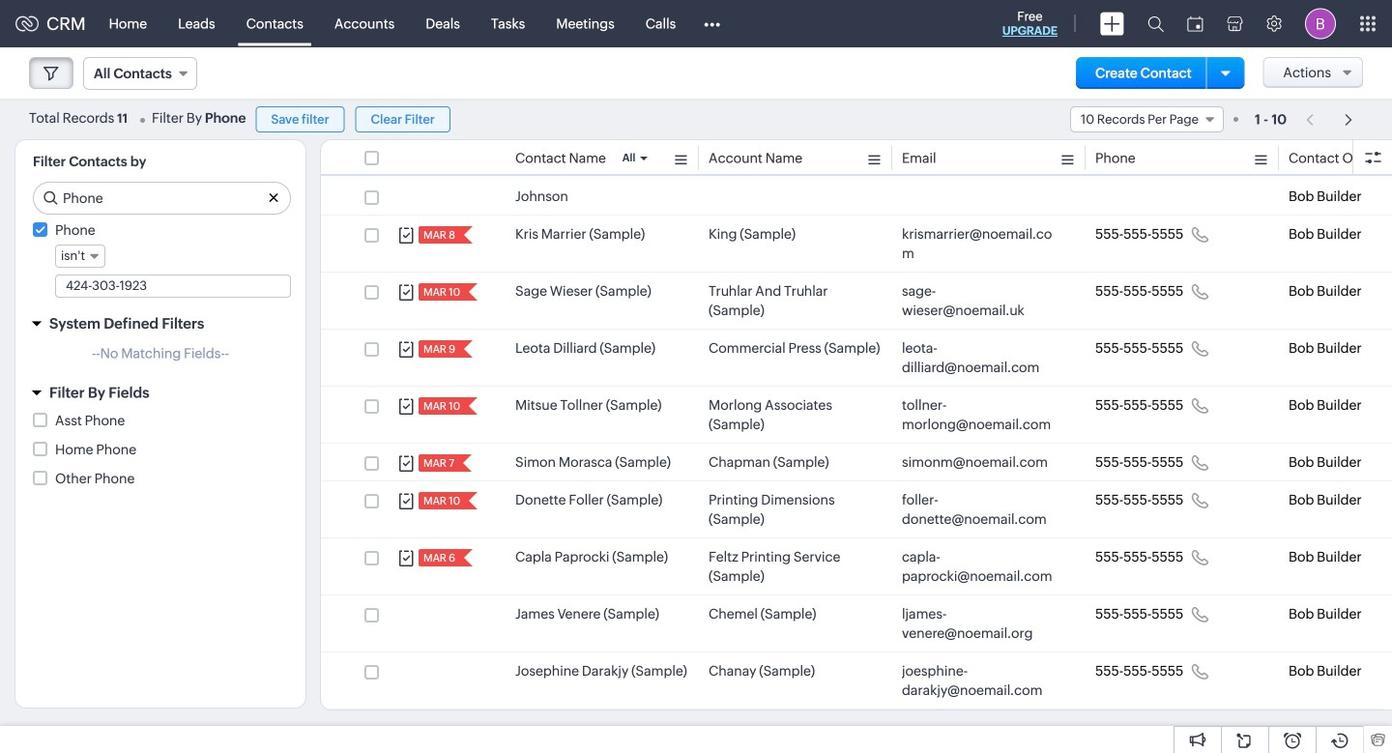 Task type: locate. For each thing, give the bounding box(es) containing it.
region
[[15, 341, 306, 376]]

search image
[[1148, 15, 1164, 32]]

create menu image
[[1100, 12, 1124, 35]]

None field
[[83, 57, 197, 90], [1070, 106, 1224, 132], [55, 245, 105, 268], [83, 57, 197, 90], [1070, 106, 1224, 132], [55, 245, 105, 268]]

profile image
[[1305, 8, 1336, 39]]

Other Modules field
[[692, 8, 733, 39]]

row group
[[321, 178, 1392, 710]]

profile element
[[1294, 0, 1348, 47]]



Task type: vqa. For each thing, say whether or not it's contained in the screenshot.
general dropdown button
no



Task type: describe. For each thing, give the bounding box(es) containing it.
Type here text field
[[56, 276, 290, 297]]

search element
[[1136, 0, 1176, 47]]

Search text field
[[34, 183, 290, 214]]

logo image
[[15, 16, 39, 31]]

create menu element
[[1089, 0, 1136, 47]]

calendar image
[[1187, 16, 1204, 31]]



